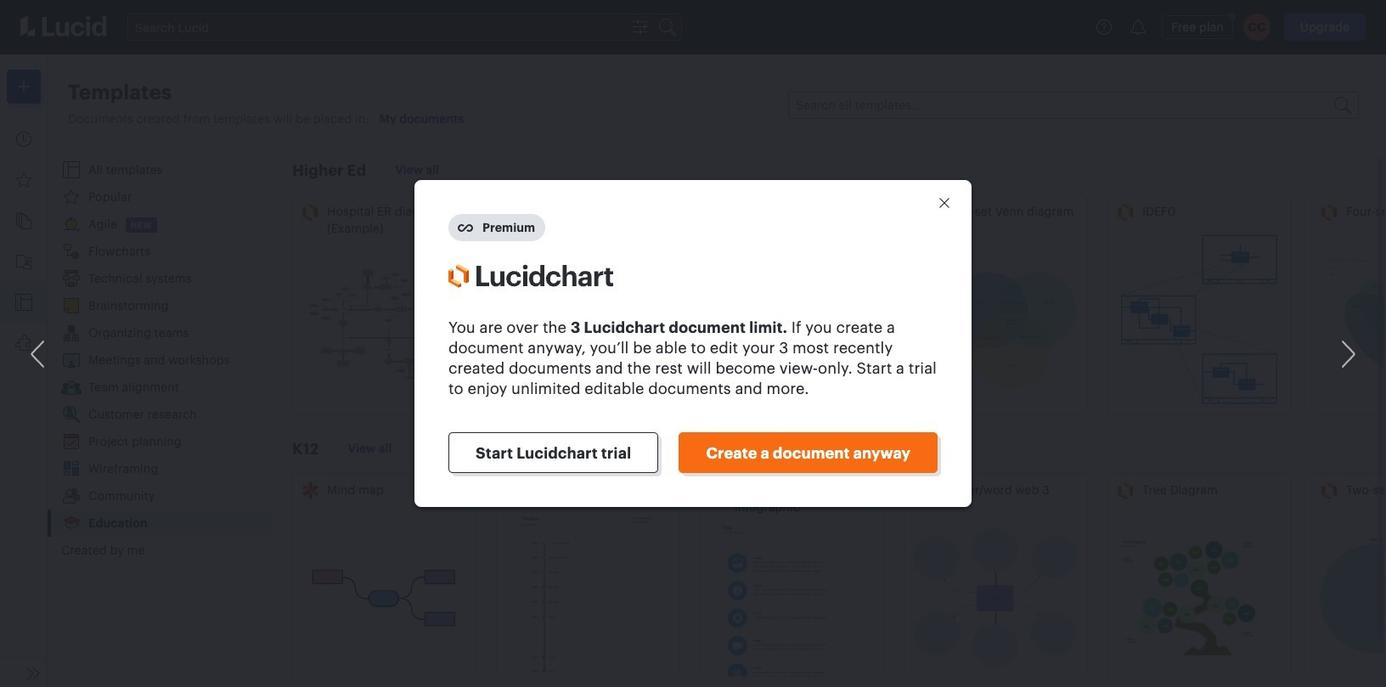 Task type: vqa. For each thing, say whether or not it's contained in the screenshot.
Short summary infographic template preview image
yes



Task type: describe. For each thing, give the bounding box(es) containing it.
cluster/word web 3 template preview image
[[912, 511, 1080, 686]]

university er diagram template preview image
[[504, 232, 672, 407]]

tree diagram template preview image
[[1115, 511, 1284, 686]]

idef0 template preview image
[[1115, 232, 1284, 407]]

mind map template preview image
[[300, 511, 468, 686]]

hospital er diagram (example) template preview image
[[300, 244, 468, 407]]



Task type: locate. For each thing, give the bounding box(es) containing it.
short summary infographic template preview image
[[708, 522, 876, 686]]

two-set venn diagram template preview image
[[708, 232, 876, 407]]

vertical timeline template preview image
[[504, 511, 672, 686]]

tab list
[[48, 156, 272, 564]]

Search all templates... text field
[[789, 93, 1333, 118]]

Search Lucid text field
[[128, 14, 627, 40]]

three-set venn diagram template preview image
[[912, 232, 1080, 407]]



